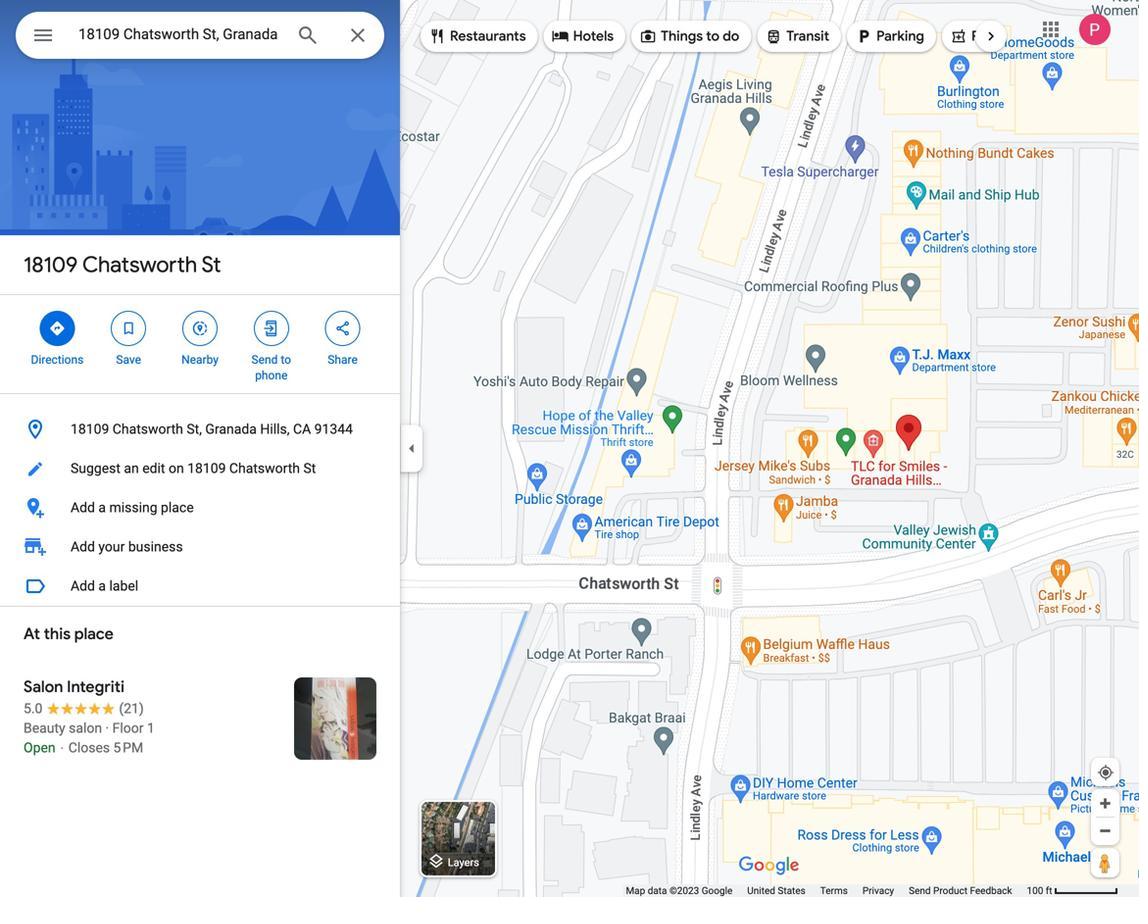 Task type: vqa. For each thing, say whether or not it's contained in the screenshot.


Task type: describe. For each thing, give the bounding box(es) containing it.
add for add a missing place
[[71, 500, 95, 516]]

send for send to phone
[[252, 353, 278, 367]]

18109 chatsworth st
[[24, 251, 221, 279]]

18109 inside the suggest an edit on 18109 chatsworth st button
[[187, 460, 226, 477]]

ca
[[293, 421, 311, 437]]

2 vertical spatial chatsworth
[[229, 460, 300, 477]]

100
[[1027, 885, 1044, 897]]

terms button
[[821, 885, 848, 897]]

send product feedback
[[909, 885, 1012, 897]]

 restaurants
[[429, 25, 526, 47]]

product
[[934, 885, 968, 897]]

0 vertical spatial st
[[202, 251, 221, 279]]

this
[[44, 624, 71, 644]]

salon integriti
[[24, 677, 125, 697]]

place inside button
[[161, 500, 194, 516]]

5.0
[[24, 701, 43, 717]]

parking
[[877, 27, 925, 45]]

add for add a label
[[71, 578, 95, 594]]

18109 chatsworth st, granada hills, ca 91344 button
[[0, 410, 400, 449]]

chatsworth for st
[[82, 251, 197, 279]]

map data ©2023 google
[[626, 885, 733, 897]]


[[334, 318, 352, 339]]

add a missing place
[[71, 500, 194, 516]]

granada
[[205, 421, 257, 437]]

 pharmacies
[[950, 25, 1046, 47]]

collapse side panel image
[[401, 438, 423, 459]]

data
[[648, 885, 667, 897]]

beauty salon · floor 1 open ⋅ closes 5 pm
[[24, 720, 155, 756]]

1
[[147, 720, 155, 736]]

add for add your business
[[71, 539, 95, 555]]

hills,
[[260, 421, 290, 437]]

actions for 18109 chatsworth st region
[[0, 295, 400, 393]]

business
[[128, 539, 183, 555]]

open
[[24, 740, 56, 756]]

 parking
[[855, 25, 925, 47]]

5 pm
[[113, 740, 143, 756]]

salon
[[69, 720, 102, 736]]

your
[[98, 539, 125, 555]]

18109 Chatsworth St, Granada Hills, CA 91344 field
[[16, 12, 384, 59]]


[[429, 25, 446, 47]]

add a label button
[[0, 567, 400, 606]]

18109 for 18109 chatsworth st
[[24, 251, 78, 279]]

to inside  things to do
[[706, 27, 720, 45]]

united states button
[[748, 885, 806, 897]]

zoom in image
[[1098, 796, 1113, 811]]

floor
[[112, 720, 144, 736]]

available search options for this area region
[[406, 13, 1140, 60]]

an
[[124, 460, 139, 477]]


[[48, 318, 66, 339]]

edit
[[142, 460, 165, 477]]


[[640, 25, 657, 47]]

share
[[328, 353, 358, 367]]

label
[[109, 578, 138, 594]]


[[765, 25, 783, 47]]

18109 chatsworth st, granada hills, ca 91344
[[71, 421, 353, 437]]

on
[[169, 460, 184, 477]]

do
[[723, 27, 740, 45]]

91344
[[314, 421, 353, 437]]

to inside "send to phone"
[[281, 353, 291, 367]]

save
[[116, 353, 141, 367]]

salon
[[24, 677, 63, 697]]

things
[[661, 27, 703, 45]]

show your location image
[[1097, 764, 1115, 782]]



Task type: locate. For each thing, give the bounding box(es) containing it.
suggest
[[71, 460, 121, 477]]

privacy button
[[863, 885, 895, 897]]

1 horizontal spatial send
[[909, 885, 931, 897]]

st,
[[187, 421, 202, 437]]

0 vertical spatial add
[[71, 500, 95, 516]]

add down suggest
[[71, 500, 95, 516]]

0 horizontal spatial send
[[252, 353, 278, 367]]

 transit
[[765, 25, 830, 47]]

1 vertical spatial st
[[303, 460, 316, 477]]

None field
[[78, 23, 280, 46]]

ft
[[1046, 885, 1053, 897]]

 button
[[16, 12, 71, 63]]

st up 
[[202, 251, 221, 279]]

none field inside 18109 chatsworth st, granada hills, ca 91344 field
[[78, 23, 280, 46]]

1 horizontal spatial place
[[161, 500, 194, 516]]

suggest an edit on 18109 chatsworth st
[[71, 460, 316, 477]]

1 a from the top
[[98, 500, 106, 516]]

add a label
[[71, 578, 138, 594]]

united
[[748, 885, 776, 897]]

send inside "send to phone"
[[252, 353, 278, 367]]

phone
[[255, 369, 288, 382]]

0 vertical spatial a
[[98, 500, 106, 516]]

zoom out image
[[1098, 824, 1113, 838]]

missing
[[109, 500, 157, 516]]

0 vertical spatial place
[[161, 500, 194, 516]]

next page image
[[983, 27, 1000, 45]]

1 add from the top
[[71, 500, 95, 516]]

add your business link
[[0, 528, 400, 567]]

privacy
[[863, 885, 895, 897]]

google maps element
[[0, 0, 1140, 897]]


[[552, 25, 569, 47]]


[[950, 25, 968, 47]]

0 horizontal spatial place
[[74, 624, 114, 644]]

footer inside the google maps element
[[626, 885, 1027, 897]]

at this place
[[24, 624, 114, 644]]


[[31, 21, 55, 50]]

st inside button
[[303, 460, 316, 477]]

18109 up ""
[[24, 251, 78, 279]]

add a missing place button
[[0, 488, 400, 528]]

add
[[71, 500, 95, 516], [71, 539, 95, 555], [71, 578, 95, 594]]

1 vertical spatial to
[[281, 353, 291, 367]]

st
[[202, 251, 221, 279], [303, 460, 316, 477]]

a for label
[[98, 578, 106, 594]]

send inside "button"
[[909, 885, 931, 897]]

18109 chatsworth st main content
[[0, 0, 400, 897]]

a inside add a label button
[[98, 578, 106, 594]]

0 vertical spatial 18109
[[24, 251, 78, 279]]

0 vertical spatial to
[[706, 27, 720, 45]]

add left "label"
[[71, 578, 95, 594]]

18109
[[24, 251, 78, 279], [71, 421, 109, 437], [187, 460, 226, 477]]


[[120, 318, 137, 339]]

google account: payton hansen  
(payton.hansen@adept.ai) image
[[1080, 14, 1111, 45]]

 search field
[[16, 12, 384, 63]]


[[855, 25, 873, 47]]

send for send product feedback
[[909, 885, 931, 897]]

18109 inside 18109 chatsworth st, granada hills, ca 91344 button
[[71, 421, 109, 437]]

chatsworth up 
[[82, 251, 197, 279]]

·
[[105, 720, 109, 736]]

1 vertical spatial 18109
[[71, 421, 109, 437]]

add left your
[[71, 539, 95, 555]]

beauty
[[24, 720, 65, 736]]

to
[[706, 27, 720, 45], [281, 353, 291, 367]]

2 vertical spatial add
[[71, 578, 95, 594]]

1 vertical spatial place
[[74, 624, 114, 644]]

a for missing
[[98, 500, 106, 516]]

0 vertical spatial chatsworth
[[82, 251, 197, 279]]

2 vertical spatial 18109
[[187, 460, 226, 477]]

2 a from the top
[[98, 578, 106, 594]]

place right this
[[74, 624, 114, 644]]

a left missing
[[98, 500, 106, 516]]

restaurants
[[450, 27, 526, 45]]

1 vertical spatial send
[[909, 885, 931, 897]]

send
[[252, 353, 278, 367], [909, 885, 931, 897]]

1 vertical spatial chatsworth
[[113, 421, 183, 437]]

directions
[[31, 353, 84, 367]]

layers
[[448, 856, 479, 869]]


[[263, 318, 280, 339]]

send left 'product'
[[909, 885, 931, 897]]

chatsworth for st,
[[113, 421, 183, 437]]

©2023
[[670, 885, 699, 897]]

100 ft button
[[1027, 885, 1119, 897]]

to left 'do'
[[706, 27, 720, 45]]

0 vertical spatial send
[[252, 353, 278, 367]]

show street view coverage image
[[1091, 848, 1120, 878]]

states
[[778, 885, 806, 897]]

footer
[[626, 885, 1027, 897]]

 things to do
[[640, 25, 740, 47]]

a inside add a missing place button
[[98, 500, 106, 516]]

united states
[[748, 885, 806, 897]]

18109 up suggest
[[71, 421, 109, 437]]

5.0 stars 21 reviews image
[[24, 699, 144, 719]]

0 horizontal spatial st
[[202, 251, 221, 279]]


[[191, 318, 209, 339]]

add your business
[[71, 539, 183, 555]]

0 horizontal spatial to
[[281, 353, 291, 367]]

map
[[626, 885, 645, 897]]

(21)
[[119, 701, 144, 717]]

st down the 'ca'
[[303, 460, 316, 477]]

terms
[[821, 885, 848, 897]]

2 add from the top
[[71, 539, 95, 555]]

nearby
[[181, 353, 219, 367]]

chatsworth
[[82, 251, 197, 279], [113, 421, 183, 437], [229, 460, 300, 477]]

send product feedback button
[[909, 885, 1012, 897]]

3 add from the top
[[71, 578, 95, 594]]

place
[[161, 500, 194, 516], [74, 624, 114, 644]]

 hotels
[[552, 25, 614, 47]]

to up phone at the top
[[281, 353, 291, 367]]

feedback
[[970, 885, 1012, 897]]

18109 for 18109 chatsworth st, granada hills, ca 91344
[[71, 421, 109, 437]]

place down on
[[161, 500, 194, 516]]

hotels
[[573, 27, 614, 45]]

integriti
[[67, 677, 125, 697]]

a left "label"
[[98, 578, 106, 594]]

suggest an edit on 18109 chatsworth st button
[[0, 449, 400, 488]]

transit
[[787, 27, 830, 45]]

100 ft
[[1027, 885, 1053, 897]]

closes
[[68, 740, 110, 756]]

send up phone at the top
[[252, 353, 278, 367]]

chatsworth up edit
[[113, 421, 183, 437]]

at
[[24, 624, 40, 644]]

send to phone
[[252, 353, 291, 382]]

pharmacies
[[972, 27, 1046, 45]]

1 vertical spatial add
[[71, 539, 95, 555]]

1 vertical spatial a
[[98, 578, 106, 594]]

footer containing map data ©2023 google
[[626, 885, 1027, 897]]

1 horizontal spatial to
[[706, 27, 720, 45]]

1 horizontal spatial st
[[303, 460, 316, 477]]

chatsworth down hills,
[[229, 460, 300, 477]]

18109 right on
[[187, 460, 226, 477]]

⋅
[[59, 740, 65, 756]]

google
[[702, 885, 733, 897]]



